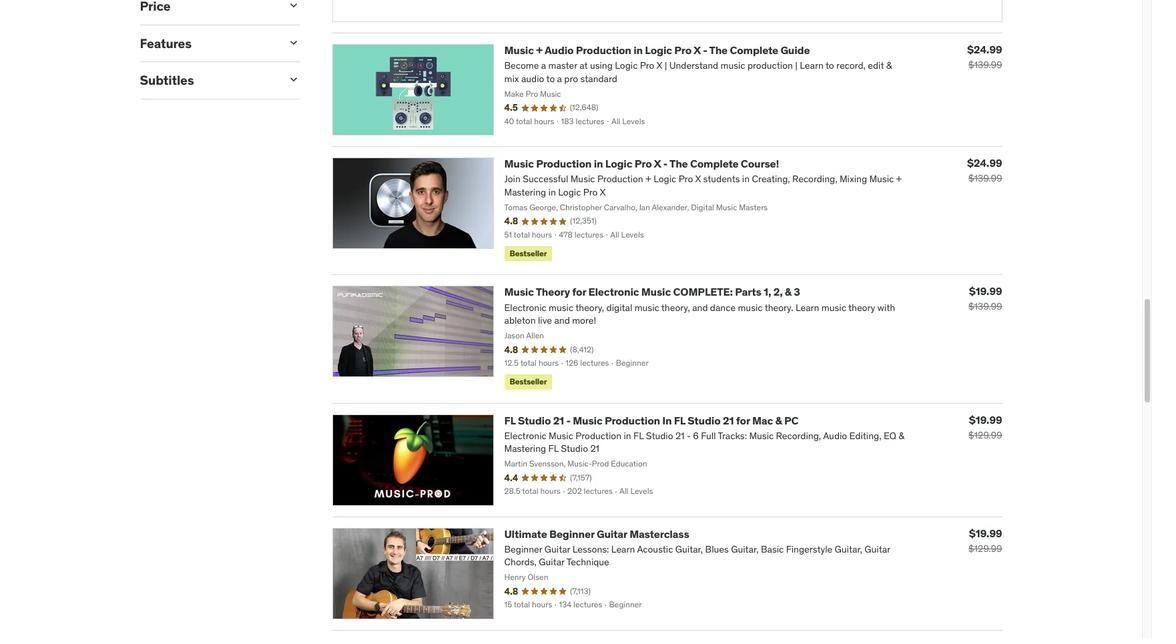 Task type: locate. For each thing, give the bounding box(es) containing it.
complete
[[730, 44, 779, 57], [690, 157, 739, 170]]

complete left 'guide'
[[730, 44, 779, 57]]

0 vertical spatial for
[[572, 285, 586, 299]]

3 $139.99 from the top
[[969, 301, 1003, 313]]

0 vertical spatial &
[[785, 285, 792, 299]]

$19.99 $129.99 for fl studio 21 - music production in fl studio 21 for mac & pc
[[969, 413, 1003, 441]]

1 vertical spatial $24.99 $139.99
[[968, 156, 1003, 184]]

0 vertical spatial $19.99
[[970, 285, 1003, 298]]

pro
[[675, 44, 692, 57], [635, 157, 652, 170]]

1 vertical spatial -
[[664, 157, 668, 170]]

fl
[[505, 414, 516, 427], [674, 414, 686, 427]]

for left mac
[[736, 414, 750, 427]]

0 vertical spatial $129.99
[[969, 429, 1003, 441]]

1 $24.99 from the top
[[968, 43, 1003, 56]]

2 vertical spatial $19.99
[[970, 527, 1003, 540]]

0 vertical spatial pro
[[675, 44, 692, 57]]

1 horizontal spatial -
[[664, 157, 668, 170]]

0 horizontal spatial studio
[[518, 414, 551, 427]]

1 horizontal spatial fl
[[674, 414, 686, 427]]

1 vertical spatial $129.99
[[969, 543, 1003, 555]]

for
[[572, 285, 586, 299], [736, 414, 750, 427]]

&
[[785, 285, 792, 299], [776, 414, 782, 427]]

0 horizontal spatial x
[[654, 157, 661, 170]]

& left pc
[[776, 414, 782, 427]]

complete left the course!
[[690, 157, 739, 170]]

$19.99 $129.99
[[969, 413, 1003, 441], [969, 527, 1003, 555]]

0 horizontal spatial &
[[776, 414, 782, 427]]

1 vertical spatial pro
[[635, 157, 652, 170]]

1 horizontal spatial pro
[[675, 44, 692, 57]]

the
[[710, 44, 728, 57], [670, 157, 688, 170]]

1 horizontal spatial 21
[[723, 414, 734, 427]]

1 horizontal spatial studio
[[688, 414, 721, 427]]

$24.99
[[968, 43, 1003, 56], [968, 156, 1003, 170]]

1 $129.99 from the top
[[969, 429, 1003, 441]]

0 vertical spatial production
[[576, 44, 632, 57]]

3 $19.99 from the top
[[970, 527, 1003, 540]]

music for music + audio production in logic pro x - the complete guide
[[505, 44, 534, 57]]

$19.99
[[970, 285, 1003, 298], [970, 413, 1003, 426], [970, 527, 1003, 540]]

1 horizontal spatial for
[[736, 414, 750, 427]]

complete:
[[673, 285, 733, 299]]

1 vertical spatial x
[[654, 157, 661, 170]]

0 vertical spatial logic
[[645, 44, 672, 57]]

$19.99 inside $19.99 $139.99
[[970, 285, 1003, 298]]

$139.99 for complete
[[969, 59, 1003, 71]]

0 vertical spatial $24.99 $139.99
[[968, 43, 1003, 71]]

-
[[703, 44, 708, 57], [664, 157, 668, 170], [567, 414, 571, 427]]

0 horizontal spatial 21
[[553, 414, 564, 427]]

1 vertical spatial logic
[[606, 157, 633, 170]]

2 vertical spatial $139.99
[[969, 301, 1003, 313]]

2 $19.99 $129.99 from the top
[[969, 527, 1003, 555]]

1 horizontal spatial &
[[785, 285, 792, 299]]

ultimate beginner guitar masterclass
[[505, 527, 690, 541]]

for right theory
[[572, 285, 586, 299]]

1 $24.99 $139.99 from the top
[[968, 43, 1003, 71]]

studio
[[518, 414, 551, 427], [688, 414, 721, 427]]

1 horizontal spatial x
[[694, 44, 701, 57]]

$19.99 $139.99
[[969, 285, 1003, 313]]

0 vertical spatial the
[[710, 44, 728, 57]]

music
[[505, 44, 534, 57], [505, 157, 534, 170], [505, 285, 534, 299], [642, 285, 671, 299], [573, 414, 603, 427]]

x
[[694, 44, 701, 57], [654, 157, 661, 170]]

0 horizontal spatial for
[[572, 285, 586, 299]]

music theory for electronic music complete: parts 1, 2, & 3
[[505, 285, 801, 299]]

0 vertical spatial x
[[694, 44, 701, 57]]

$129.99 for ultimate beginner guitar masterclass
[[969, 543, 1003, 555]]

0 vertical spatial -
[[703, 44, 708, 57]]

1 fl from the left
[[505, 414, 516, 427]]

logic
[[645, 44, 672, 57], [606, 157, 633, 170]]

0 horizontal spatial in
[[594, 157, 603, 170]]

& left the 3
[[785, 285, 792, 299]]

0 vertical spatial $139.99
[[969, 59, 1003, 71]]

1 $19.99 $129.99 from the top
[[969, 413, 1003, 441]]

2 $19.99 from the top
[[970, 413, 1003, 426]]

production
[[576, 44, 632, 57], [536, 157, 592, 170], [605, 414, 661, 427]]

2 $24.99 $139.99 from the top
[[968, 156, 1003, 184]]

0 horizontal spatial pro
[[635, 157, 652, 170]]

$129.99
[[969, 429, 1003, 441], [969, 543, 1003, 555]]

$139.99
[[969, 59, 1003, 71], [969, 172, 1003, 184], [969, 301, 1003, 313]]

0 horizontal spatial fl
[[505, 414, 516, 427]]

0 vertical spatial in
[[634, 44, 643, 57]]

1 vertical spatial $24.99
[[968, 156, 1003, 170]]

2,
[[774, 285, 783, 299]]

$19.99 $129.99 for ultimate beginner guitar masterclass
[[969, 527, 1003, 555]]

1 horizontal spatial logic
[[645, 44, 672, 57]]

1 vertical spatial $19.99 $129.99
[[969, 527, 1003, 555]]

1 vertical spatial $139.99
[[969, 172, 1003, 184]]

small image
[[287, 0, 300, 12], [287, 36, 300, 49]]

subtitles button
[[140, 72, 276, 88]]

$24.99 $139.99 for music + audio production in logic pro x - the complete guide
[[968, 43, 1003, 71]]

1 vertical spatial for
[[736, 414, 750, 427]]

1 horizontal spatial the
[[710, 44, 728, 57]]

2 $129.99 from the top
[[969, 543, 1003, 555]]

1 vertical spatial small image
[[287, 36, 300, 49]]

1 $19.99 from the top
[[970, 285, 1003, 298]]

$19.99 for 3
[[970, 285, 1003, 298]]

$24.99 $139.99
[[968, 43, 1003, 71], [968, 156, 1003, 184]]

music + audio production in logic pro x - the complete guide
[[505, 44, 810, 57]]

0 vertical spatial small image
[[287, 0, 300, 12]]

2 $24.99 from the top
[[968, 156, 1003, 170]]

1 vertical spatial &
[[776, 414, 782, 427]]

1 vertical spatial $19.99
[[970, 413, 1003, 426]]

21
[[553, 414, 564, 427], [723, 414, 734, 427]]

ultimate beginner guitar masterclass link
[[505, 527, 690, 541]]

2 vertical spatial -
[[567, 414, 571, 427]]

in
[[634, 44, 643, 57], [594, 157, 603, 170]]

1 vertical spatial the
[[670, 157, 688, 170]]

$24.99 $139.99 for music production in logic pro x - the complete course!
[[968, 156, 1003, 184]]

0 vertical spatial $19.99 $129.99
[[969, 413, 1003, 441]]

music theory for electronic music complete: parts 1, 2, & 3 link
[[505, 285, 801, 299]]

electronic
[[589, 285, 639, 299]]

1 $139.99 from the top
[[969, 59, 1003, 71]]

guide
[[781, 44, 810, 57]]

0 vertical spatial $24.99
[[968, 43, 1003, 56]]



Task type: vqa. For each thing, say whether or not it's contained in the screenshot.
origins in 'button'
no



Task type: describe. For each thing, give the bounding box(es) containing it.
1 vertical spatial in
[[594, 157, 603, 170]]

+
[[536, 44, 543, 57]]

music for music production in logic pro x - the complete course!
[[505, 157, 534, 170]]

$139.99 for 3
[[969, 301, 1003, 313]]

2 vertical spatial production
[[605, 414, 661, 427]]

masterclass
[[630, 527, 690, 541]]

guitar
[[597, 527, 628, 541]]

1 studio from the left
[[518, 414, 551, 427]]

features button
[[140, 35, 276, 51]]

$24.99 for music + audio production in logic pro x - the complete guide
[[968, 43, 1003, 56]]

small image
[[287, 73, 300, 86]]

course!
[[741, 157, 780, 170]]

$129.99 for fl studio 21 - music production in fl studio 21 for mac & pc
[[969, 429, 1003, 441]]

parts
[[735, 285, 762, 299]]

audio
[[545, 44, 574, 57]]

fl studio 21 - music production in fl studio 21 for mac & pc
[[505, 414, 799, 427]]

2 fl from the left
[[674, 414, 686, 427]]

music + audio production in logic pro x - the complete guide link
[[505, 44, 810, 57]]

2 studio from the left
[[688, 414, 721, 427]]

1 vertical spatial production
[[536, 157, 592, 170]]

$19.99 for for
[[970, 413, 1003, 426]]

in
[[663, 414, 672, 427]]

mac
[[753, 414, 773, 427]]

1 vertical spatial complete
[[690, 157, 739, 170]]

2 21 from the left
[[723, 414, 734, 427]]

2 $139.99 from the top
[[969, 172, 1003, 184]]

3
[[794, 285, 801, 299]]

ultimate
[[505, 527, 547, 541]]

2 small image from the top
[[287, 36, 300, 49]]

subtitles
[[140, 72, 194, 88]]

beginner
[[550, 527, 595, 541]]

2 horizontal spatial -
[[703, 44, 708, 57]]

music for music theory for electronic music complete: parts 1, 2, & 3
[[505, 285, 534, 299]]

1 small image from the top
[[287, 0, 300, 12]]

0 horizontal spatial logic
[[606, 157, 633, 170]]

music production in logic pro x - the complete course!
[[505, 157, 780, 170]]

pc
[[785, 414, 799, 427]]

theory
[[536, 285, 570, 299]]

$24.99 for music production in logic pro x - the complete course!
[[968, 156, 1003, 170]]

0 horizontal spatial -
[[567, 414, 571, 427]]

features
[[140, 35, 192, 51]]

fl studio 21 - music production in fl studio 21 for mac & pc link
[[505, 414, 799, 427]]

0 vertical spatial complete
[[730, 44, 779, 57]]

music production in logic pro x - the complete course! link
[[505, 157, 780, 170]]

1 horizontal spatial in
[[634, 44, 643, 57]]

1 21 from the left
[[553, 414, 564, 427]]

0 horizontal spatial the
[[670, 157, 688, 170]]

1,
[[764, 285, 772, 299]]



